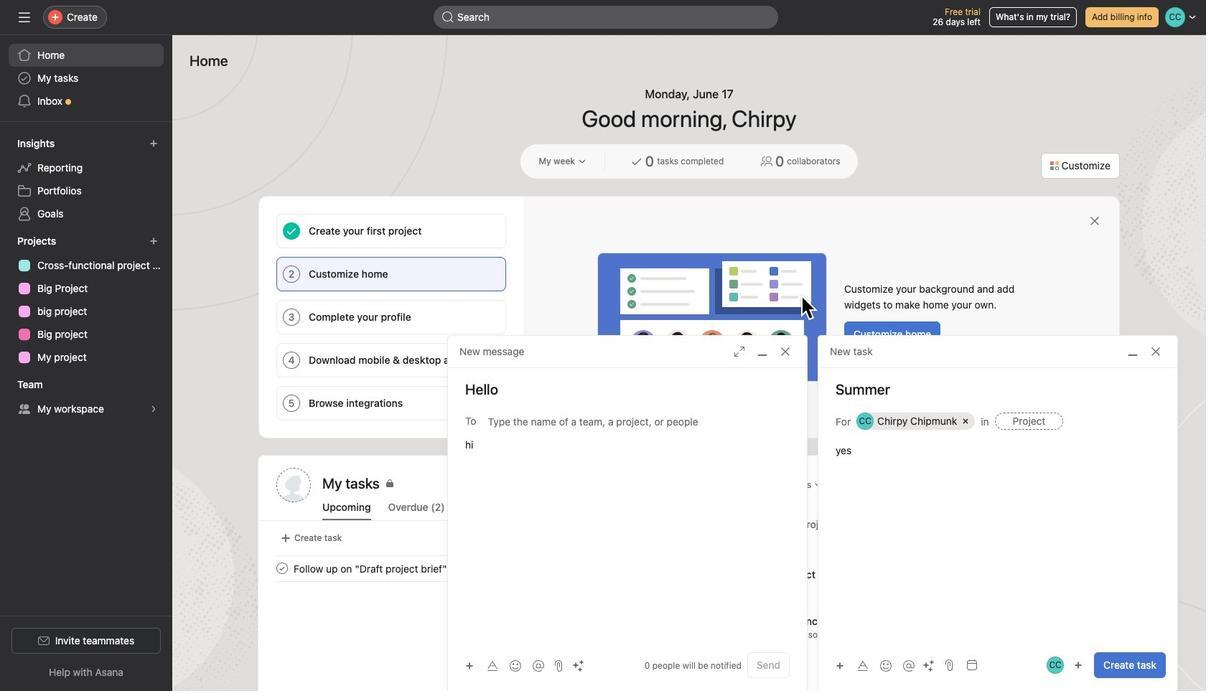 Task type: vqa. For each thing, say whether or not it's contained in the screenshot.
field
no



Task type: locate. For each thing, give the bounding box(es) containing it.
projects element
[[0, 228, 172, 372]]

insert an object image
[[465, 662, 474, 670], [836, 662, 844, 670]]

1 dialog from the left
[[448, 336, 807, 691]]

list box
[[434, 6, 778, 29]]

0 horizontal spatial toolbar
[[460, 655, 589, 676]]

1 minimize image from the left
[[757, 346, 768, 358]]

0 horizontal spatial minimize image
[[757, 346, 768, 358]]

2 minimize image from the left
[[1127, 346, 1139, 358]]

minimize image
[[757, 346, 768, 358], [1127, 346, 1139, 358]]

cell
[[857, 413, 975, 430]]

emoji image
[[510, 660, 521, 672]]

expand popout to full screen image
[[734, 346, 745, 358]]

Mark complete checkbox
[[274, 560, 291, 577]]

0 horizontal spatial dialog
[[448, 336, 807, 691]]

dialog
[[448, 336, 807, 691], [819, 336, 1178, 691]]

Add subject text field
[[448, 380, 807, 400]]

insert an object image left formatting icon
[[465, 662, 474, 670]]

insert an object image left at mention icon
[[836, 662, 844, 670]]

0 horizontal spatial insert an object image
[[465, 662, 474, 670]]

2 toolbar from the left
[[830, 655, 939, 676]]

add or remove collaborators from this task image
[[1074, 661, 1083, 670]]

at mention image
[[533, 660, 544, 672]]

1 horizontal spatial insert an object image
[[836, 662, 844, 670]]

toolbar
[[460, 655, 589, 676], [830, 655, 939, 676]]

close image
[[1089, 215, 1101, 227], [1150, 346, 1162, 358]]

Task name text field
[[819, 380, 1178, 400]]

at mention image
[[903, 660, 915, 672]]

1 horizontal spatial toolbar
[[830, 655, 939, 676]]

see details, my workspace image
[[149, 405, 158, 414]]

1 insert an object image from the left
[[465, 662, 474, 670]]

1 toolbar from the left
[[460, 655, 589, 676]]

1 horizontal spatial close image
[[1150, 346, 1162, 358]]

cc image
[[1049, 657, 1062, 674]]

1 horizontal spatial minimize image
[[1127, 346, 1139, 358]]

1 horizontal spatial dialog
[[819, 336, 1178, 691]]

isinverse image
[[442, 11, 454, 23]]

0 horizontal spatial close image
[[1089, 215, 1101, 227]]

teams element
[[0, 372, 172, 424]]

2 insert an object image from the left
[[836, 662, 844, 670]]

close image
[[780, 346, 791, 358]]



Task type: describe. For each thing, give the bounding box(es) containing it.
insights element
[[0, 131, 172, 228]]

0 vertical spatial close image
[[1089, 215, 1101, 227]]

mark complete image
[[274, 560, 291, 577]]

new insights image
[[149, 139, 158, 148]]

ai assist options image
[[573, 660, 584, 672]]

Type the name of a team, a project, or people text field
[[488, 413, 701, 430]]

1 vertical spatial close image
[[1150, 346, 1162, 358]]

global element
[[0, 35, 172, 121]]

formatting image
[[487, 660, 498, 672]]

insert an object image for at mention icon
[[836, 662, 844, 670]]

2 dialog from the left
[[819, 336, 1178, 691]]

cc image
[[859, 413, 872, 430]]

hide sidebar image
[[19, 11, 30, 23]]

insert an object image for emoji image
[[465, 662, 474, 670]]

add profile photo image
[[276, 468, 311, 503]]

new project or portfolio image
[[149, 237, 158, 246]]



